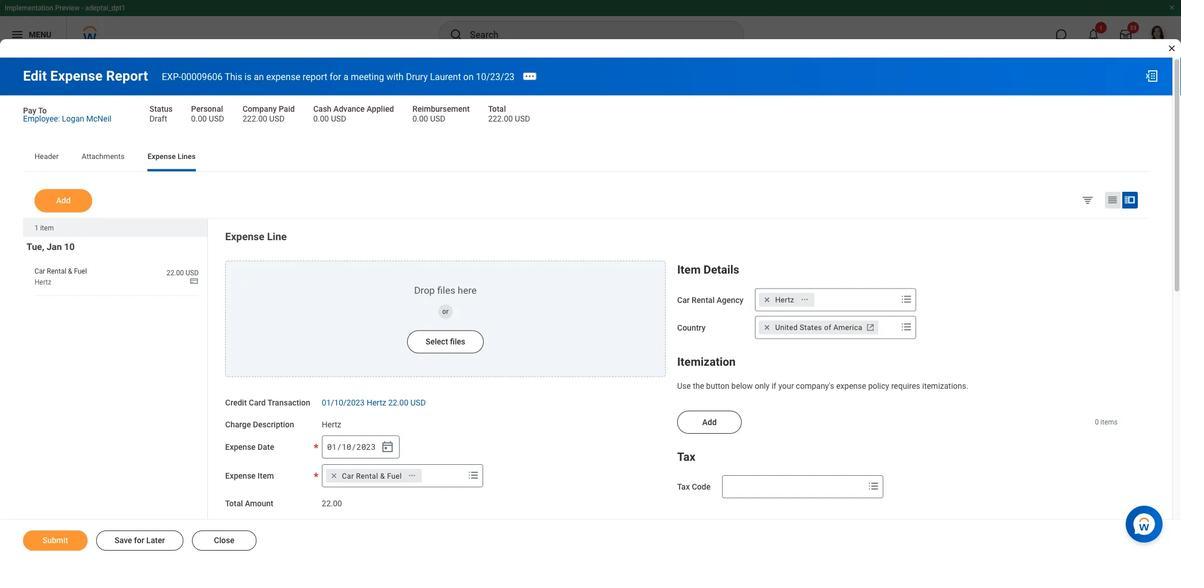 Task type: describe. For each thing, give the bounding box(es) containing it.
hertz inside car rental & fuel hertz
[[35, 278, 51, 286]]

1 item
[[35, 224, 54, 232]]

united states of america
[[776, 323, 863, 332]]

prompts image for tax code
[[867, 479, 881, 493]]

0 items
[[1096, 418, 1118, 426]]

01
[[327, 442, 337, 452]]

pay to
[[23, 106, 47, 115]]

10 for /
[[342, 442, 352, 452]]

save for later
[[115, 536, 165, 545]]

tue,
[[27, 241, 44, 252]]

select to filter grid data image
[[1082, 194, 1095, 206]]

car for car rental agency
[[678, 295, 690, 305]]

company paid 222.00 usd
[[243, 104, 295, 123]]

x small image for car rental agency
[[762, 294, 773, 306]]

expense for expense lines
[[148, 152, 176, 161]]

expense line
[[225, 231, 287, 243]]

usd inside company paid 222.00 usd
[[269, 114, 285, 123]]

country
[[678, 323, 706, 332]]

222.00 inside total 222.00 usd
[[488, 114, 513, 123]]

use
[[678, 381, 691, 391]]

a
[[344, 71, 349, 82]]

employee: logan mcneil
[[23, 114, 112, 123]]

workday assistant region
[[1127, 501, 1168, 543]]

an
[[254, 71, 264, 82]]

states
[[800, 323, 823, 332]]

0.00 inside reimbursement 0.00 usd
[[413, 114, 428, 123]]

to
[[38, 106, 47, 115]]

united states of america, press delete to clear value, ctrl + enter opens in new window. option
[[760, 321, 879, 334]]

close
[[214, 536, 235, 545]]

advance
[[334, 104, 365, 114]]

itemization
[[678, 355, 736, 369]]

credit card image
[[190, 276, 199, 286]]

on
[[464, 71, 474, 82]]

Toggle to Grid view radio
[[1106, 192, 1121, 208]]

item details group
[[678, 261, 1118, 339]]

expense lines
[[148, 152, 196, 161]]

company
[[243, 104, 277, 114]]

for inside button
[[134, 536, 144, 545]]

policy
[[869, 381, 890, 391]]

jan
[[47, 241, 62, 252]]

usd inside "personal 0.00 usd"
[[209, 114, 224, 123]]

2023
[[357, 442, 376, 452]]

attachments
[[82, 152, 125, 161]]

ext link image
[[865, 322, 877, 333]]

add for add button to the top
[[56, 196, 71, 205]]

tax for tax
[[678, 450, 696, 464]]

tax for tax amount
[[678, 519, 690, 529]]

& for car rental & fuel
[[380, 472, 385, 480]]

of
[[825, 323, 832, 332]]

hertz element
[[776, 295, 795, 305]]

edit expense report dialog
[[0, 0, 1182, 561]]

draft
[[150, 114, 167, 123]]

prompts image for expense item
[[467, 468, 480, 482]]

expense item
[[225, 471, 274, 481]]

car rental & fuel hertz
[[35, 267, 87, 286]]

select files button
[[407, 330, 484, 353]]

expense right edit
[[50, 68, 103, 84]]

agency
[[717, 295, 744, 305]]

toggle to list detail view image
[[1125, 194, 1136, 206]]

later
[[146, 536, 165, 545]]

total 222.00 usd
[[488, 104, 531, 123]]

paid
[[279, 104, 295, 114]]

header
[[35, 152, 59, 161]]

option group inside 'edit expense report' main content
[[1080, 191, 1147, 211]]

reimbursement 0.00 usd
[[413, 104, 470, 123]]

your
[[779, 381, 794, 391]]

code
[[692, 482, 711, 492]]

1
[[35, 224, 38, 232]]

item list list box
[[23, 237, 207, 296]]

amount for total amount
[[245, 499, 274, 508]]

button
[[707, 381, 730, 391]]

expense inside itemization group
[[837, 381, 867, 391]]

usd inside cash advance applied 0.00 usd
[[331, 114, 346, 123]]

01/10/2023 hertz 22.00 usd
[[322, 398, 426, 407]]

with
[[387, 71, 404, 82]]

usd inside total 222.00 usd
[[515, 114, 531, 123]]

0.00 inside cash advance applied 0.00 usd
[[313, 114, 329, 123]]

personal 0.00 usd
[[191, 104, 224, 123]]

search image
[[449, 28, 463, 41]]

pay
[[23, 106, 36, 115]]

america
[[834, 323, 863, 332]]

close button
[[192, 531, 257, 551]]

reimbursement
[[413, 104, 470, 114]]

employee: logan mcneil link
[[23, 112, 112, 123]]

preview
[[55, 4, 80, 12]]

report
[[106, 68, 148, 84]]

charge description element
[[322, 413, 342, 430]]

222.00 inside company paid 222.00 usd
[[243, 114, 267, 123]]

0.00 right tax amount
[[732, 519, 748, 529]]

22.00 usd
[[167, 269, 199, 277]]

adeptai_dpt1
[[85, 4, 126, 12]]

1 horizontal spatial for
[[330, 71, 341, 82]]

expense for expense item
[[225, 471, 256, 481]]

save
[[115, 536, 132, 545]]

status
[[150, 104, 173, 114]]

itemization button
[[678, 355, 736, 369]]

calendar image
[[381, 440, 395, 454]]

credit card transaction
[[225, 398, 310, 407]]

notifications large image
[[1089, 29, 1100, 40]]

tax for tax code
[[678, 482, 690, 492]]

tax code
[[678, 482, 711, 492]]

10/23/23
[[476, 71, 515, 82]]

tue, jan 10
[[27, 241, 75, 252]]

car rental & fuel
[[342, 472, 402, 480]]

if
[[772, 381, 777, 391]]

tab list inside 'edit expense report' main content
[[23, 144, 1150, 171]]

0 horizontal spatial expense
[[266, 71, 301, 82]]

car rental & fuel element
[[342, 471, 402, 481]]

card
[[249, 398, 266, 407]]

hertz right 01/10/2023
[[367, 398, 386, 407]]

edit
[[23, 68, 47, 84]]

employee:
[[23, 114, 60, 123]]

0
[[1096, 418, 1100, 426]]

related actions image for expense item
[[408, 472, 416, 480]]

itemizations.
[[923, 381, 969, 391]]



Task type: locate. For each thing, give the bounding box(es) containing it.
for
[[330, 71, 341, 82], [134, 536, 144, 545]]

0 horizontal spatial total
[[225, 499, 243, 508]]

tab list containing header
[[23, 144, 1150, 171]]

item left details
[[678, 263, 701, 276]]

items
[[1101, 418, 1118, 426]]

export to excel image
[[1146, 69, 1159, 83]]

1 horizontal spatial 222.00
[[488, 114, 513, 123]]

Toggle to List Detail view radio
[[1123, 192, 1139, 208]]

rental left agency
[[692, 295, 715, 305]]

0 vertical spatial add button
[[35, 189, 92, 212]]

line
[[267, 231, 287, 243]]

1 horizontal spatial 22.00
[[322, 499, 342, 508]]

expense inside tab list
[[148, 152, 176, 161]]

0 horizontal spatial add
[[56, 196, 71, 205]]

01 / 10 / 2023
[[327, 442, 376, 452]]

2 vertical spatial car
[[342, 472, 354, 480]]

0 vertical spatial x small image
[[762, 294, 773, 306]]

item
[[678, 263, 701, 276], [258, 471, 274, 481]]

drury
[[406, 71, 428, 82]]

toggle to grid view image
[[1108, 194, 1119, 206]]

222.00 down 10/23/23
[[488, 114, 513, 123]]

cash
[[313, 104, 332, 114]]

personal
[[191, 104, 223, 114]]

option group
[[1080, 191, 1147, 211]]

tax up tax code
[[678, 450, 696, 464]]

2 vertical spatial 22.00
[[322, 499, 342, 508]]

car inside car rental & fuel hertz
[[35, 267, 45, 275]]

inbox large image
[[1121, 29, 1132, 40]]

total inside total 222.00 usd
[[488, 104, 506, 114]]

total
[[488, 104, 506, 114], [225, 499, 243, 508]]

total for total amount
[[225, 499, 243, 508]]

& inside option
[[380, 472, 385, 480]]

& down "calendar" icon at the bottom left of page
[[380, 472, 385, 480]]

select files region
[[225, 261, 666, 377]]

fuel
[[74, 267, 87, 275], [387, 472, 402, 480]]

laurent
[[430, 71, 461, 82]]

1 vertical spatial amount
[[692, 519, 721, 529]]

requires
[[892, 381, 921, 391]]

expense left line
[[225, 231, 265, 243]]

expense left lines
[[148, 152, 176, 161]]

1 vertical spatial for
[[134, 536, 144, 545]]

description
[[253, 420, 294, 430]]

close environment banner image
[[1169, 4, 1176, 11]]

x small image down 01
[[328, 470, 340, 482]]

0 horizontal spatial add button
[[35, 189, 92, 212]]

2 vertical spatial rental
[[356, 472, 378, 480]]

222.00
[[243, 114, 267, 123], [488, 114, 513, 123]]

charge
[[225, 420, 251, 430]]

1 horizontal spatial /
[[352, 442, 357, 452]]

-
[[81, 4, 84, 12]]

0 horizontal spatial amount
[[245, 499, 274, 508]]

0 vertical spatial fuel
[[74, 267, 87, 275]]

1 vertical spatial fuel
[[387, 472, 402, 480]]

united states of america element
[[776, 322, 863, 333]]

0 vertical spatial 10
[[64, 241, 75, 252]]

1 222.00 from the left
[[243, 114, 267, 123]]

this
[[225, 71, 242, 82]]

use the button below only if your company's expense policy requires itemizations.
[[678, 381, 969, 391]]

0 vertical spatial add
[[56, 196, 71, 205]]

1 horizontal spatial expense
[[837, 381, 867, 391]]

exp-
[[162, 71, 181, 82]]

for right save
[[134, 536, 144, 545]]

for left a
[[330, 71, 341, 82]]

01/10/2023
[[322, 398, 365, 407]]

&
[[68, 267, 72, 275], [380, 472, 385, 480]]

0 horizontal spatial fuel
[[74, 267, 87, 275]]

1 vertical spatial tax
[[678, 482, 690, 492]]

expense date
[[225, 442, 274, 452]]

x small image for country
[[762, 322, 773, 333]]

total for total 222.00 usd
[[488, 104, 506, 114]]

tue, jan 10 region
[[23, 219, 208, 561]]

meeting
[[351, 71, 384, 82]]

1 horizontal spatial amount
[[692, 519, 721, 529]]

10 right jan
[[64, 241, 75, 252]]

1 horizontal spatial item
[[678, 263, 701, 276]]

charge description
[[225, 420, 294, 430]]

rental down jan
[[47, 267, 66, 275]]

prompts image inside tax group
[[867, 479, 881, 493]]

select files
[[426, 337, 466, 346]]

exp-00009606 this is an expense report for a meeting with drury laurent on 10/23/23 link
[[162, 71, 515, 82]]

itemization group
[[678, 353, 1118, 391]]

1 vertical spatial 22.00
[[388, 398, 409, 407]]

0 horizontal spatial for
[[134, 536, 144, 545]]

transaction
[[268, 398, 310, 407]]

or
[[443, 308, 449, 316]]

2 222.00 from the left
[[488, 114, 513, 123]]

add up jan
[[56, 196, 71, 205]]

rental for car rental & fuel hertz
[[47, 267, 66, 275]]

1 horizontal spatial related actions image
[[801, 296, 809, 304]]

expense up "total amount"
[[225, 471, 256, 481]]

implementation preview -   adeptai_dpt1 banner
[[0, 0, 1182, 53]]

date
[[258, 442, 274, 452]]

2 tax from the top
[[678, 482, 690, 492]]

0 vertical spatial for
[[330, 71, 341, 82]]

submit
[[42, 536, 68, 545]]

1 vertical spatial item
[[258, 471, 274, 481]]

applied
[[367, 104, 394, 114]]

0 vertical spatial total
[[488, 104, 506, 114]]

add button down button
[[678, 411, 742, 434]]

close edit expense report image
[[1168, 44, 1177, 53]]

0 horizontal spatial 22.00
[[167, 269, 184, 277]]

0 vertical spatial &
[[68, 267, 72, 275]]

0 horizontal spatial 10
[[64, 241, 75, 252]]

united
[[776, 323, 798, 332]]

rental for car rental & fuel
[[356, 472, 378, 480]]

10 right 01
[[342, 442, 352, 452]]

0 vertical spatial rental
[[47, 267, 66, 275]]

3 tax from the top
[[678, 519, 690, 529]]

car inside option
[[342, 472, 354, 480]]

22.00 inside item list list box
[[167, 269, 184, 277]]

hertz up 01
[[322, 420, 342, 430]]

item inside "group"
[[678, 263, 701, 276]]

1 vertical spatial expense
[[837, 381, 867, 391]]

1 horizontal spatial add button
[[678, 411, 742, 434]]

add down button
[[703, 417, 717, 427]]

rental inside car rental & fuel hertz
[[47, 267, 66, 275]]

0.00 right applied
[[413, 114, 428, 123]]

rental inside option
[[356, 472, 378, 480]]

item down date
[[258, 471, 274, 481]]

prompts image
[[900, 292, 914, 306], [900, 320, 914, 334], [467, 468, 480, 482], [867, 479, 881, 493]]

fuel down "calendar" icon at the bottom left of page
[[387, 472, 402, 480]]

expense date group
[[322, 436, 400, 459]]

& down tue, jan 10
[[68, 267, 72, 275]]

action bar region
[[0, 519, 1182, 561]]

1 horizontal spatial 10
[[342, 442, 352, 452]]

1 horizontal spatial rental
[[356, 472, 378, 480]]

x small image for expense item
[[328, 470, 340, 482]]

1 / from the left
[[337, 442, 342, 452]]

expense for expense date
[[225, 442, 256, 452]]

add button up the item
[[35, 189, 92, 212]]

1 vertical spatial add button
[[678, 411, 742, 434]]

/ right 01
[[337, 442, 342, 452]]

car up "country"
[[678, 295, 690, 305]]

2 horizontal spatial 22.00
[[388, 398, 409, 407]]

car rental & fuel, press delete to clear value. option
[[326, 469, 422, 483]]

1 tax from the top
[[678, 450, 696, 464]]

related actions image inside hertz, press delete to clear value. option
[[801, 296, 809, 304]]

tax amount
[[678, 519, 721, 529]]

related actions image right hertz element
[[801, 296, 809, 304]]

0 horizontal spatial item
[[258, 471, 274, 481]]

0 vertical spatial related actions image
[[801, 296, 809, 304]]

car for car rental & fuel
[[342, 472, 354, 480]]

car inside item details "group"
[[678, 295, 690, 305]]

10 for jan
[[64, 241, 75, 252]]

10 inside 01 / 10 / 2023
[[342, 442, 352, 452]]

fuel for car rental & fuel
[[387, 472, 402, 480]]

/ left 2023
[[352, 442, 357, 452]]

amount
[[245, 499, 274, 508], [692, 519, 721, 529]]

expense right 'an'
[[266, 71, 301, 82]]

details
[[704, 263, 740, 276]]

01/10/2023 hertz 22.00 usd link
[[322, 395, 426, 407]]

fuel inside car rental & fuel hertz
[[74, 267, 87, 275]]

fuel for car rental & fuel hertz
[[74, 267, 87, 275]]

0 horizontal spatial car
[[35, 267, 45, 275]]

rental down 2023
[[356, 472, 378, 480]]

22.00 left credit card icon
[[167, 269, 184, 277]]

related actions image
[[801, 296, 809, 304], [408, 472, 416, 480]]

222.00 left paid
[[243, 114, 267, 123]]

0 vertical spatial item
[[678, 263, 701, 276]]

expense
[[50, 68, 103, 84], [148, 152, 176, 161], [225, 231, 265, 243], [225, 442, 256, 452], [225, 471, 256, 481]]

1 horizontal spatial fuel
[[387, 472, 402, 480]]

tax left code
[[678, 482, 690, 492]]

22.00 for 22.00
[[322, 499, 342, 508]]

1 vertical spatial total
[[225, 499, 243, 508]]

total down 10/23/23
[[488, 104, 506, 114]]

tax group
[[678, 448, 1118, 498]]

rental for car rental agency
[[692, 295, 715, 305]]

hertz, press delete to clear value. option
[[760, 293, 815, 307]]

usd inside item list list box
[[186, 269, 199, 277]]

fuel inside option
[[387, 472, 402, 480]]

2 vertical spatial x small image
[[328, 470, 340, 482]]

edit expense report
[[23, 68, 148, 84]]

x small image left hertz element
[[762, 294, 773, 306]]

car rental agency
[[678, 295, 744, 305]]

2 / from the left
[[352, 442, 357, 452]]

implementation preview -   adeptai_dpt1
[[5, 4, 126, 12]]

exp-00009606 this is an expense report for a meeting with drury laurent on 10/23/23
[[162, 71, 515, 82]]

0 horizontal spatial rental
[[47, 267, 66, 275]]

car for car rental & fuel hertz
[[35, 267, 45, 275]]

0 horizontal spatial &
[[68, 267, 72, 275]]

1 vertical spatial x small image
[[762, 322, 773, 333]]

expense
[[266, 71, 301, 82], [837, 381, 867, 391]]

report
[[303, 71, 328, 82]]

hertz down tue,
[[35, 278, 51, 286]]

0 vertical spatial 22.00
[[167, 269, 184, 277]]

& for car rental & fuel hertz
[[68, 267, 72, 275]]

22.00 for 22.00 usd
[[167, 269, 184, 277]]

implementation
[[5, 4, 53, 12]]

car down tue,
[[35, 267, 45, 275]]

2 horizontal spatial car
[[678, 295, 690, 305]]

0 vertical spatial expense
[[266, 71, 301, 82]]

item details button
[[678, 263, 740, 276]]

total down expense item
[[225, 499, 243, 508]]

the
[[693, 381, 705, 391]]

add
[[56, 196, 71, 205], [703, 417, 717, 427]]

0 vertical spatial car
[[35, 267, 45, 275]]

1 vertical spatial add
[[703, 417, 717, 427]]

Tax Code field
[[723, 477, 865, 497]]

1 vertical spatial &
[[380, 472, 385, 480]]

prompts image for country
[[900, 320, 914, 334]]

expense for expense line
[[225, 231, 265, 243]]

0.00 inside "personal 0.00 usd"
[[191, 114, 207, 123]]

0.00 left advance at left top
[[313, 114, 329, 123]]

profile logan mcneil element
[[1143, 22, 1175, 47]]

2 vertical spatial tax
[[678, 519, 690, 529]]

edit expense report main content
[[0, 58, 1182, 561]]

0 horizontal spatial related actions image
[[408, 472, 416, 480]]

0 vertical spatial amount
[[245, 499, 274, 508]]

car down 01 / 10 / 2023 in the left of the page
[[342, 472, 354, 480]]

amount down expense item
[[245, 499, 274, 508]]

status draft
[[150, 104, 173, 123]]

10
[[64, 241, 75, 252], [342, 442, 352, 452]]

1 vertical spatial rental
[[692, 295, 715, 305]]

save for later button
[[96, 531, 183, 551]]

x small image left united
[[762, 322, 773, 333]]

add for add button to the bottom
[[703, 417, 717, 427]]

0 horizontal spatial /
[[337, 442, 342, 452]]

1 vertical spatial 10
[[342, 442, 352, 452]]

hertz
[[35, 278, 51, 286], [776, 295, 795, 304], [367, 398, 386, 407], [322, 420, 342, 430]]

item
[[40, 224, 54, 232]]

1 vertical spatial car
[[678, 295, 690, 305]]

1 horizontal spatial &
[[380, 472, 385, 480]]

prompts image for car rental agency
[[900, 292, 914, 306]]

related actions image right car rental & fuel element
[[408, 472, 416, 480]]

1 vertical spatial related actions image
[[408, 472, 416, 480]]

files
[[450, 337, 466, 346]]

/
[[337, 442, 342, 452], [352, 442, 357, 452]]

fuel down tue, jan 10
[[74, 267, 87, 275]]

usd inside reimbursement 0.00 usd
[[430, 114, 446, 123]]

1 horizontal spatial car
[[342, 472, 354, 480]]

tax
[[678, 450, 696, 464], [678, 482, 690, 492], [678, 519, 690, 529]]

hertz up united
[[776, 295, 795, 304]]

1 horizontal spatial total
[[488, 104, 506, 114]]

logan
[[62, 114, 84, 123]]

& inside car rental & fuel hertz
[[68, 267, 72, 275]]

expense down charge
[[225, 442, 256, 452]]

amount down code
[[692, 519, 721, 529]]

0 horizontal spatial 222.00
[[243, 114, 267, 123]]

related actions image for car rental agency
[[801, 296, 809, 304]]

0 vertical spatial tax
[[678, 450, 696, 464]]

22.00 up "calendar" icon at the bottom left of page
[[388, 398, 409, 407]]

10 inside item list list box
[[64, 241, 75, 252]]

1 horizontal spatial add
[[703, 417, 717, 427]]

tab list
[[23, 144, 1150, 171]]

tax down tax code
[[678, 519, 690, 529]]

0.00 right status draft
[[191, 114, 207, 123]]

rental inside item details "group"
[[692, 295, 715, 305]]

car
[[35, 267, 45, 275], [678, 295, 690, 305], [342, 472, 354, 480]]

2 horizontal spatial rental
[[692, 295, 715, 305]]

item details
[[678, 263, 740, 276]]

0.00
[[191, 114, 207, 123], [313, 114, 329, 123], [413, 114, 428, 123], [732, 519, 748, 529]]

00009606
[[181, 71, 223, 82]]

x small image
[[762, 294, 773, 306], [762, 322, 773, 333], [328, 470, 340, 482]]

related actions image inside car rental & fuel, press delete to clear value. option
[[408, 472, 416, 480]]

22.00 down car rental & fuel element
[[322, 499, 342, 508]]

only
[[755, 381, 770, 391]]

total amount
[[225, 499, 274, 508]]

amount for tax amount
[[692, 519, 721, 529]]

submit button
[[23, 531, 88, 551]]

hertz inside option
[[776, 295, 795, 304]]

expense left policy
[[837, 381, 867, 391]]

company's
[[796, 381, 835, 391]]



Task type: vqa. For each thing, say whether or not it's contained in the screenshot.
x small icon inside Adam Carlton, press delete to clear value. option
no



